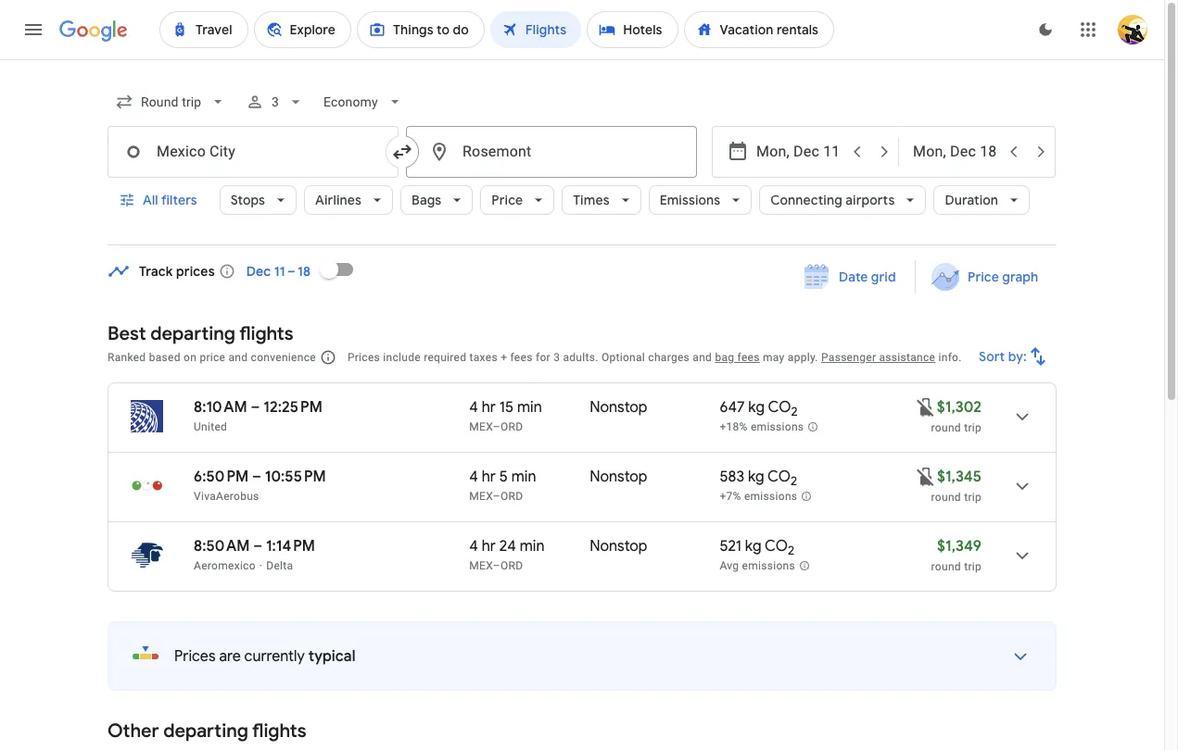 Task type: locate. For each thing, give the bounding box(es) containing it.
min inside 4 hr 15 min mex – ord
[[517, 399, 542, 417]]

3 mex from the top
[[469, 560, 493, 573]]

1 vertical spatial 3
[[554, 351, 560, 364]]

hr left 15 at bottom
[[482, 399, 496, 417]]

price graph button
[[919, 260, 1053, 294]]

ord down 5 at left
[[500, 490, 523, 503]]

round trip down $1,345 at the right bottom
[[931, 491, 982, 504]]

nonstop flight. element
[[590, 399, 647, 420], [590, 468, 647, 489], [590, 538, 647, 559]]

ord inside the '4 hr 24 min mex – ord'
[[500, 560, 523, 573]]

1 vertical spatial flights
[[252, 720, 306, 743]]

– right departure time: 8:10 am. text field
[[251, 399, 260, 417]]

3 button
[[238, 80, 313, 124]]

round down $1,345 at the right bottom
[[931, 491, 961, 504]]

nonstop
[[590, 399, 647, 417], [590, 468, 647, 487], [590, 538, 647, 556]]

2 inside 647 kg co 2
[[791, 404, 798, 420]]

2 vertical spatial trip
[[964, 561, 982, 574]]

2 nonstop flight. element from the top
[[590, 468, 647, 489]]

0 vertical spatial emissions
[[751, 421, 804, 434]]

2 vertical spatial nonstop flight. element
[[590, 538, 647, 559]]

0 vertical spatial hr
[[482, 399, 496, 417]]

24
[[499, 538, 516, 556]]

departing
[[150, 323, 235, 346], [163, 720, 248, 743]]

trip
[[964, 422, 982, 435], [964, 491, 982, 504], [964, 561, 982, 574]]

2 round trip from the top
[[931, 491, 982, 504]]

trip down $1,349
[[964, 561, 982, 574]]

12:25 pm
[[264, 399, 322, 417]]

2 inside the 521 kg co 2
[[788, 543, 794, 559]]

track prices
[[139, 263, 215, 280]]

None field
[[108, 85, 235, 119], [316, 85, 412, 119], [108, 85, 235, 119], [316, 85, 412, 119]]

min right 5 at left
[[511, 468, 536, 487]]

round trip for $1,345
[[931, 491, 982, 504]]

avg emissions
[[720, 560, 795, 573]]

0 vertical spatial min
[[517, 399, 542, 417]]

passenger
[[821, 351, 876, 364]]

521 kg co 2
[[720, 538, 794, 559]]

1 trip from the top
[[964, 422, 982, 435]]

2 vertical spatial nonstop
[[590, 538, 647, 556]]

3 inside main content
[[554, 351, 560, 364]]

0 horizontal spatial and
[[228, 351, 248, 364]]

2 ord from the top
[[500, 490, 523, 503]]

min right 15 at bottom
[[517, 399, 542, 417]]

airports
[[846, 192, 895, 209]]

kg up +18% emissions
[[748, 399, 765, 417]]

0 vertical spatial round trip
[[931, 422, 982, 435]]

1 vertical spatial emissions
[[744, 491, 797, 503]]

main content
[[108, 247, 1057, 751]]

3 4 from the top
[[469, 538, 478, 556]]

0 horizontal spatial 3
[[272, 95, 279, 109]]

emissions down 647 kg co 2
[[751, 421, 804, 434]]

avg
[[720, 560, 739, 573]]

2 inside 583 kg co 2
[[791, 474, 797, 490]]

2 hr from the top
[[482, 468, 496, 487]]

1 horizontal spatial 3
[[554, 351, 560, 364]]

0 horizontal spatial prices
[[174, 648, 216, 666]]

0 horizontal spatial fees
[[510, 351, 533, 364]]

and left bag
[[693, 351, 712, 364]]

0 vertical spatial kg
[[748, 399, 765, 417]]

date grid
[[839, 269, 896, 285]]

nonstop for 4 hr 15 min
[[590, 399, 647, 417]]

sort
[[979, 349, 1005, 365]]

hr inside "4 hr 5 min mex – ord"
[[482, 468, 496, 487]]

price left graph
[[967, 269, 999, 285]]

airlines button
[[304, 178, 393, 222]]

3 ord from the top
[[500, 560, 523, 573]]

1 vertical spatial round
[[931, 491, 961, 504]]

4 hr 24 min mex – ord
[[469, 538, 545, 573]]

trip down $1,345 at the right bottom
[[964, 491, 982, 504]]

ord down 24
[[500, 560, 523, 573]]

prices include required taxes + fees for 3 adults. optional charges and bag fees may apply. passenger assistance
[[347, 351, 935, 364]]

co inside 583 kg co 2
[[768, 468, 791, 487]]

fees right +
[[510, 351, 533, 364]]

1 vertical spatial 2
[[791, 474, 797, 490]]

none search field containing all filters
[[108, 80, 1057, 246]]

$1,349 round trip
[[931, 538, 982, 574]]

include
[[383, 351, 421, 364]]

flight details. leaves mexico city international airport at 8:10 am on monday, december 11 and arrives at o'hare international airport at 12:25 pm on monday, december 11. image
[[1000, 395, 1045, 439]]

2 for 521
[[788, 543, 794, 559]]

price right bags popup button
[[492, 192, 523, 209]]

round for $1,345
[[931, 491, 961, 504]]

2 vertical spatial mex
[[469, 560, 493, 573]]

2 up avg emissions
[[788, 543, 794, 559]]

1 horizontal spatial price
[[967, 269, 999, 285]]

0 vertical spatial mex
[[469, 421, 493, 434]]

2 round from the top
[[931, 491, 961, 504]]

2 trip from the top
[[964, 491, 982, 504]]

1 vertical spatial hr
[[482, 468, 496, 487]]

0 vertical spatial price
[[492, 192, 523, 209]]

0 vertical spatial prices
[[347, 351, 380, 364]]

round for $1,302
[[931, 422, 961, 435]]

departing for other
[[163, 720, 248, 743]]

+
[[501, 351, 507, 364]]

duration
[[945, 192, 998, 209]]

2 up +18% emissions
[[791, 404, 798, 420]]

and
[[228, 351, 248, 364], [693, 351, 712, 364]]

0 vertical spatial 3
[[272, 95, 279, 109]]

– down 24
[[493, 560, 500, 573]]

1 hr from the top
[[482, 399, 496, 417]]

1 4 from the top
[[469, 399, 478, 417]]

vivaaerobus
[[194, 490, 259, 503]]

ranked based on price and convenience
[[108, 351, 316, 364]]

3 hr from the top
[[482, 538, 496, 556]]

1 nonstop flight. element from the top
[[590, 399, 647, 420]]

0 vertical spatial nonstop
[[590, 399, 647, 417]]

learn more about tracked prices image
[[219, 263, 235, 280]]

kg
[[748, 399, 765, 417], [748, 468, 764, 487], [745, 538, 761, 556]]

departing right other
[[163, 720, 248, 743]]

2
[[791, 404, 798, 420], [791, 474, 797, 490], [788, 543, 794, 559]]

2 for 583
[[791, 474, 797, 490]]

connecting airports
[[770, 192, 895, 209]]

ord inside 4 hr 15 min mex – ord
[[500, 421, 523, 434]]

grid
[[871, 269, 896, 285]]

co inside 647 kg co 2
[[768, 399, 791, 417]]

8:10 am – 12:25 pm united
[[194, 399, 322, 434]]

price inside popup button
[[492, 192, 523, 209]]

emissions down the 521 kg co 2
[[742, 560, 795, 573]]

optional
[[602, 351, 645, 364]]

kg inside 647 kg co 2
[[748, 399, 765, 417]]

other
[[108, 720, 159, 743]]

2 vertical spatial emissions
[[742, 560, 795, 573]]

 image
[[259, 560, 263, 573]]

and right price
[[228, 351, 248, 364]]

– right 6:50 pm
[[252, 468, 261, 487]]

prices for prices include required taxes + fees for 3 adults. optional charges and bag fees may apply. passenger assistance
[[347, 351, 380, 364]]

4 left 24
[[469, 538, 478, 556]]

1 vertical spatial price
[[967, 269, 999, 285]]

1 vertical spatial mex
[[469, 490, 493, 503]]

round inside $1,349 round trip
[[931, 561, 961, 574]]

kg up the +7% emissions
[[748, 468, 764, 487]]

ord for 5
[[500, 490, 523, 503]]

date
[[839, 269, 868, 285]]

mex inside the '4 hr 24 min mex – ord'
[[469, 560, 493, 573]]

+18% emissions
[[720, 421, 804, 434]]

prices are currently typical
[[174, 648, 355, 666]]

fees right bag
[[737, 351, 760, 364]]

mex down total duration 4 hr 5 min. element
[[469, 490, 493, 503]]

mex down total duration 4 hr 15 min. element
[[469, 421, 493, 434]]

more details image
[[998, 635, 1043, 679]]

min
[[517, 399, 542, 417], [511, 468, 536, 487], [520, 538, 545, 556]]

flights down currently
[[252, 720, 306, 743]]

2 vertical spatial hr
[[482, 538, 496, 556]]

currently
[[244, 648, 305, 666]]

nonstop flight. element for 4 hr 5 min
[[590, 468, 647, 489]]

departing up on
[[150, 323, 235, 346]]

2 vertical spatial ord
[[500, 560, 523, 573]]

prices right learn more about ranking icon
[[347, 351, 380, 364]]

sort by: button
[[972, 335, 1057, 379]]

2 vertical spatial 2
[[788, 543, 794, 559]]

1 horizontal spatial prices
[[347, 351, 380, 364]]

1 horizontal spatial fees
[[737, 351, 760, 364]]

1 horizontal spatial and
[[693, 351, 712, 364]]

hr
[[482, 399, 496, 417], [482, 468, 496, 487], [482, 538, 496, 556]]

2 up the +7% emissions
[[791, 474, 797, 490]]

price
[[492, 192, 523, 209], [967, 269, 999, 285]]

1 vertical spatial departing
[[163, 720, 248, 743]]

hr inside 4 hr 15 min mex – ord
[[482, 399, 496, 417]]

leaves mexico city international airport at 6:50 pm on monday, december 11 and arrives at o'hare international airport at 10:55 pm on monday, december 11. element
[[194, 468, 326, 487]]

1 vertical spatial co
[[768, 468, 791, 487]]

1 mex from the top
[[469, 421, 493, 434]]

1 vertical spatial round trip
[[931, 491, 982, 504]]

None search field
[[108, 80, 1057, 246]]

min inside "4 hr 5 min mex – ord"
[[511, 468, 536, 487]]

$1,349
[[937, 538, 982, 556]]

4 inside the '4 hr 24 min mex – ord'
[[469, 538, 478, 556]]

min for 4 hr 15 min
[[517, 399, 542, 417]]

4
[[469, 399, 478, 417], [469, 468, 478, 487], [469, 538, 478, 556]]

prices left are
[[174, 648, 216, 666]]

nonstop flight. element for 4 hr 24 min
[[590, 538, 647, 559]]

Return text field
[[913, 127, 998, 177]]

typical
[[308, 648, 355, 666]]

change appearance image
[[1023, 7, 1068, 52]]

0 vertical spatial nonstop flight. element
[[590, 399, 647, 420]]

ord down 15 at bottom
[[500, 421, 523, 434]]

2 vertical spatial kg
[[745, 538, 761, 556]]

learn more about ranking image
[[320, 349, 336, 366]]

2 4 from the top
[[469, 468, 478, 487]]

round trip
[[931, 422, 982, 435], [931, 491, 982, 504]]

3 nonstop flight. element from the top
[[590, 538, 647, 559]]

0 vertical spatial ord
[[500, 421, 523, 434]]

– down 5 at left
[[493, 490, 500, 503]]

0 vertical spatial 2
[[791, 404, 798, 420]]

mex inside "4 hr 5 min mex – ord"
[[469, 490, 493, 503]]

nonstop for 4 hr 24 min
[[590, 538, 647, 556]]

price for price graph
[[967, 269, 999, 285]]

co up +18% emissions
[[768, 399, 791, 417]]

1 round trip from the top
[[931, 422, 982, 435]]

2 and from the left
[[693, 351, 712, 364]]

1 vertical spatial 4
[[469, 468, 478, 487]]

647 kg co 2
[[720, 399, 798, 420]]

0 vertical spatial round
[[931, 422, 961, 435]]

prices
[[176, 263, 215, 280]]

+7%
[[720, 491, 741, 503]]

min right 24
[[520, 538, 545, 556]]

trip down the $1,302 "text field"
[[964, 422, 982, 435]]

3 round from the top
[[931, 561, 961, 574]]

2 vertical spatial 4
[[469, 538, 478, 556]]

– down 15 at bottom
[[493, 421, 500, 434]]

ord
[[500, 421, 523, 434], [500, 490, 523, 503], [500, 560, 523, 573]]

1 vertical spatial kg
[[748, 468, 764, 487]]

4 inside "4 hr 5 min mex – ord"
[[469, 468, 478, 487]]

hr inside the '4 hr 24 min mex – ord'
[[482, 538, 496, 556]]

1 round from the top
[[931, 422, 961, 435]]

4 left 5 at left
[[469, 468, 478, 487]]

kg for 647
[[748, 399, 765, 417]]

track
[[139, 263, 173, 280]]

round
[[931, 422, 961, 435], [931, 491, 961, 504], [931, 561, 961, 574]]

1 vertical spatial trip
[[964, 491, 982, 504]]

hr left 24
[[482, 538, 496, 556]]

ord inside "4 hr 5 min mex – ord"
[[500, 490, 523, 503]]

0 vertical spatial co
[[768, 399, 791, 417]]

kg inside 583 kg co 2
[[748, 468, 764, 487]]

None text field
[[108, 126, 399, 178], [406, 126, 697, 178], [108, 126, 399, 178], [406, 126, 697, 178]]

– left arrival time: 1:14 pm. 'text field'
[[253, 538, 262, 556]]

Departure text field
[[756, 127, 842, 177]]

– inside the '4 hr 24 min mex – ord'
[[493, 560, 500, 573]]

price inside button
[[967, 269, 999, 285]]

kg inside the 521 kg co 2
[[745, 538, 761, 556]]

loading results progress bar
[[0, 59, 1164, 63]]

3 trip from the top
[[964, 561, 982, 574]]

2 for 647
[[791, 404, 798, 420]]

1 ord from the top
[[500, 421, 523, 434]]

4 inside 4 hr 15 min mex – ord
[[469, 399, 478, 417]]

emissions down 583 kg co 2
[[744, 491, 797, 503]]

–
[[251, 399, 260, 417], [493, 421, 500, 434], [252, 468, 261, 487], [493, 490, 500, 503], [253, 538, 262, 556], [493, 560, 500, 573]]

taxes
[[470, 351, 498, 364]]

0 vertical spatial trip
[[964, 422, 982, 435]]

1 and from the left
[[228, 351, 248, 364]]

co for 583
[[768, 468, 791, 487]]

co inside the 521 kg co 2
[[765, 538, 788, 556]]

4 for 4 hr 5 min
[[469, 468, 478, 487]]

round down the $1,302 "text field"
[[931, 422, 961, 435]]

Arrival time: 12:25 PM. text field
[[264, 399, 322, 417]]

best departing flights
[[108, 323, 293, 346]]

3 nonstop from the top
[[590, 538, 647, 556]]

round down 1349 us dollars text box
[[931, 561, 961, 574]]

hr left 5 at left
[[482, 468, 496, 487]]

kg up avg emissions
[[745, 538, 761, 556]]

other departing flights
[[108, 720, 306, 743]]

2 vertical spatial min
[[520, 538, 545, 556]]

2 mex from the top
[[469, 490, 493, 503]]

co up avg emissions
[[765, 538, 788, 556]]

1 vertical spatial nonstop
[[590, 468, 647, 487]]

co up the +7% emissions
[[768, 468, 791, 487]]

0 vertical spatial 4
[[469, 399, 478, 417]]

flights for best departing flights
[[239, 323, 293, 346]]

fees
[[510, 351, 533, 364], [737, 351, 760, 364]]

round trip down the $1,302 "text field"
[[931, 422, 982, 435]]

+7% emissions
[[720, 491, 797, 503]]

1 vertical spatial ord
[[500, 490, 523, 503]]

bags
[[412, 192, 442, 209]]

2 nonstop from the top
[[590, 468, 647, 487]]

2 vertical spatial round
[[931, 561, 961, 574]]

based
[[149, 351, 181, 364]]

1 vertical spatial nonstop flight. element
[[590, 468, 647, 489]]

bag
[[715, 351, 734, 364]]

0 vertical spatial departing
[[150, 323, 235, 346]]

flights up the convenience
[[239, 323, 293, 346]]

trip inside $1,349 round trip
[[964, 561, 982, 574]]

departing for best
[[150, 323, 235, 346]]

mex inside 4 hr 15 min mex – ord
[[469, 421, 493, 434]]

0 vertical spatial flights
[[239, 323, 293, 346]]

1 vertical spatial min
[[511, 468, 536, 487]]

min inside the '4 hr 24 min mex – ord'
[[520, 538, 545, 556]]

0 horizontal spatial price
[[492, 192, 523, 209]]

by:
[[1008, 349, 1027, 365]]

price graph
[[967, 269, 1038, 285]]

mex down total duration 4 hr 24 min. element
[[469, 560, 493, 573]]

4 left 15 at bottom
[[469, 399, 478, 417]]

2 vertical spatial co
[[765, 538, 788, 556]]

dec 11 – 18
[[246, 263, 311, 280]]

Departure time: 8:10 AM. text field
[[194, 399, 247, 417]]

stops
[[230, 192, 265, 209]]

1 vertical spatial prices
[[174, 648, 216, 666]]

1 nonstop from the top
[[590, 399, 647, 417]]



Task type: vqa. For each thing, say whether or not it's contained in the screenshot.
Explore
no



Task type: describe. For each thing, give the bounding box(es) containing it.
best
[[108, 323, 146, 346]]

may
[[763, 351, 785, 364]]

bags button
[[401, 178, 473, 222]]

emissions button
[[649, 178, 752, 222]]

emissions for 521
[[742, 560, 795, 573]]

min for 4 hr 24 min
[[520, 538, 545, 556]]

stops button
[[219, 178, 297, 222]]

1:14 pm
[[266, 538, 315, 556]]

bag fees button
[[715, 351, 760, 364]]

duration button
[[934, 178, 1030, 222]]

mex for 4 hr 15 min
[[469, 421, 493, 434]]

price for price
[[492, 192, 523, 209]]

for
[[536, 351, 550, 364]]

adults.
[[563, 351, 598, 364]]

Departure time: 8:50 AM. text field
[[194, 538, 250, 556]]

emissions for 583
[[744, 491, 797, 503]]

co for 647
[[768, 399, 791, 417]]

all filters
[[143, 192, 197, 209]]

required
[[424, 351, 466, 364]]

find the best price region
[[108, 247, 1057, 309]]

min for 4 hr 5 min
[[511, 468, 536, 487]]

passenger assistance button
[[821, 351, 935, 364]]

ranked
[[108, 351, 146, 364]]

4 for 4 hr 24 min
[[469, 538, 478, 556]]

kg for 521
[[745, 538, 761, 556]]

connecting
[[770, 192, 842, 209]]

ord for 24
[[500, 560, 523, 573]]

this price for this flight doesn't include overhead bin access. if you need a carry-on bag, use the bags filter to update prices. image
[[915, 466, 937, 488]]

4 for 4 hr 15 min
[[469, 399, 478, 417]]

times
[[573, 192, 610, 209]]

hr for 15
[[482, 399, 496, 417]]

sort by:
[[979, 349, 1027, 365]]

6:50 pm – 10:55 pm vivaaerobus
[[194, 468, 326, 503]]

– inside 8:10 am – 12:25 pm united
[[251, 399, 260, 417]]

apply.
[[788, 351, 818, 364]]

$1,302
[[937, 399, 982, 417]]

– inside 4 hr 15 min mex – ord
[[493, 421, 500, 434]]

delta
[[266, 560, 293, 573]]

nonstop for 4 hr 5 min
[[590, 468, 647, 487]]

ord for 15
[[500, 421, 523, 434]]

mex for 4 hr 24 min
[[469, 560, 493, 573]]

total duration 4 hr 15 min. element
[[469, 399, 590, 420]]

$1,345
[[937, 468, 982, 487]]

4 hr 15 min mex – ord
[[469, 399, 542, 434]]

flight details. leaves mexico city international airport at 8:50 am on monday, december 11 and arrives at o'hare international airport at 1:14 pm on monday, december 11. image
[[1000, 534, 1045, 578]]

charges
[[648, 351, 690, 364]]

trip for $1,345
[[964, 491, 982, 504]]

+18%
[[720, 421, 748, 434]]

1302 US dollars text field
[[937, 399, 982, 417]]

583
[[720, 468, 744, 487]]

1345 US dollars text field
[[937, 468, 982, 487]]

flights for other departing flights
[[252, 720, 306, 743]]

5
[[499, 468, 508, 487]]

kg for 583
[[748, 468, 764, 487]]

price
[[200, 351, 225, 364]]

leaves mexico city international airport at 8:50 am on monday, december 11 and arrives at o'hare international airport at 1:14 pm on monday, december 11. element
[[194, 538, 315, 556]]

connecting airports button
[[759, 178, 926, 222]]

15
[[499, 399, 514, 417]]

main content containing best departing flights
[[108, 247, 1057, 751]]

Arrival time: 1:14 PM. text field
[[266, 538, 315, 556]]

co for 521
[[765, 538, 788, 556]]

round trip for $1,302
[[931, 422, 982, 435]]

1349 US dollars text field
[[937, 538, 982, 556]]

emissions
[[660, 192, 720, 209]]

8:50 am
[[194, 538, 250, 556]]

total duration 4 hr 24 min. element
[[469, 538, 590, 559]]

prices for prices are currently typical
[[174, 648, 216, 666]]

flight details. leaves mexico city international airport at 6:50 pm on monday, december 11 and arrives at o'hare international airport at 10:55 pm on monday, december 11. image
[[1000, 464, 1045, 509]]

3 inside popup button
[[272, 95, 279, 109]]

Arrival time: 10:55 PM. text field
[[265, 468, 326, 487]]

trip for $1,302
[[964, 422, 982, 435]]

date grid button
[[791, 260, 911, 294]]

4 hr 5 min mex – ord
[[469, 468, 536, 503]]

assistance
[[879, 351, 935, 364]]

hr for 5
[[482, 468, 496, 487]]

all filters button
[[108, 178, 212, 222]]

filters
[[161, 192, 197, 209]]

dec
[[246, 263, 271, 280]]

hr for 24
[[482, 538, 496, 556]]

1 fees from the left
[[510, 351, 533, 364]]

nonstop flight. element for 4 hr 15 min
[[590, 399, 647, 420]]

are
[[219, 648, 241, 666]]

times button
[[562, 178, 641, 222]]

airlines
[[315, 192, 362, 209]]

this price for this flight doesn't include overhead bin access. if you need a carry-on bag, use the bags filter to update prices. image
[[915, 396, 937, 418]]

8:50 am – 1:14 pm
[[194, 538, 315, 556]]

583 kg co 2
[[720, 468, 797, 490]]

main menu image
[[22, 19, 44, 41]]

521
[[720, 538, 742, 556]]

8:10 am
[[194, 399, 247, 417]]

6:50 pm
[[194, 468, 249, 487]]

all
[[143, 192, 158, 209]]

united
[[194, 421, 227, 434]]

on
[[184, 351, 197, 364]]

Departure time: 6:50 PM. text field
[[194, 468, 249, 487]]

total duration 4 hr 5 min. element
[[469, 468, 590, 489]]

mex for 4 hr 5 min
[[469, 490, 493, 503]]

price button
[[480, 178, 555, 222]]

emissions for 647
[[751, 421, 804, 434]]

10:55 pm
[[265, 468, 326, 487]]

11 – 18
[[274, 263, 311, 280]]

647
[[720, 399, 745, 417]]

– inside "4 hr 5 min mex – ord"
[[493, 490, 500, 503]]

2 fees from the left
[[737, 351, 760, 364]]

leaves mexico city international airport at 8:10 am on monday, december 11 and arrives at o'hare international airport at 12:25 pm on monday, december 11. element
[[194, 399, 322, 417]]

aeromexico
[[194, 560, 256, 573]]

swap origin and destination. image
[[391, 141, 413, 163]]

graph
[[1002, 269, 1038, 285]]

– inside 6:50 pm – 10:55 pm vivaaerobus
[[252, 468, 261, 487]]



